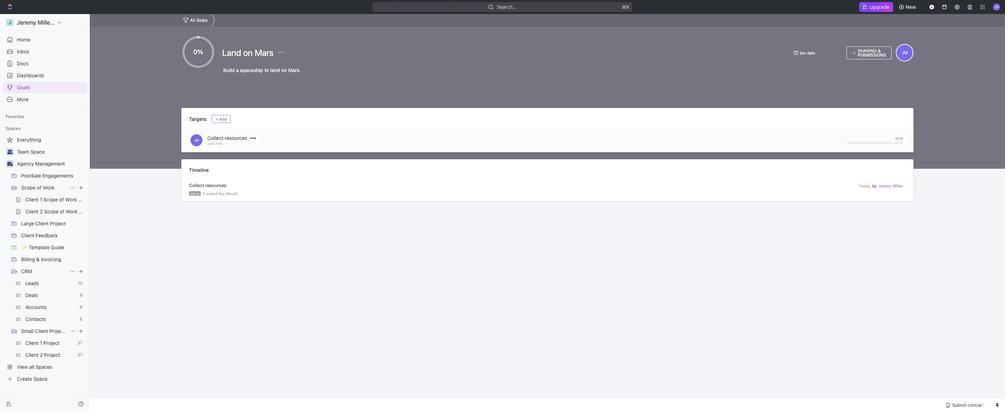 Task type: vqa. For each thing, say whether or not it's contained in the screenshot.


Task type: describe. For each thing, give the bounding box(es) containing it.
a
[[236, 67, 239, 73]]

view all spaces link
[[3, 362, 85, 373]]

accounts link
[[25, 302, 77, 313]]

created
[[203, 192, 217, 196]]

0 vertical spatial docs
[[17, 61, 29, 67]]

build
[[223, 67, 235, 73]]

+ add
[[216, 117, 227, 121]]

agency management
[[17, 161, 65, 167]]

⌘k
[[622, 4, 630, 10]]

leads
[[25, 281, 39, 287]]

upgrade
[[869, 4, 889, 10]]

client for client 2 project
[[25, 352, 39, 358]]

0 horizontal spatial spaces
[[6, 126, 21, 131]]

new
[[906, 4, 916, 10]]

1 vertical spatial collect
[[189, 183, 204, 188]]

upgrade link
[[859, 2, 893, 12]]

agency management link
[[17, 158, 85, 170]]

mars.
[[288, 67, 301, 73]]

crm
[[21, 269, 32, 275]]

0 vertical spatial collect resources
[[207, 135, 247, 141]]

client 2 project link
[[25, 350, 75, 361]]

tree inside sidebar navigation
[[3, 135, 90, 385]]

more
[[17, 96, 29, 102]]

view all spaces
[[17, 364, 52, 370]]

client 1 project
[[25, 341, 60, 347]]

client inside "link"
[[35, 329, 48, 335]]

mars
[[255, 48, 274, 58]]

invoicing
[[41, 257, 61, 263]]

more button
[[3, 94, 87, 105]]

home link
[[3, 34, 87, 45]]

10
[[78, 281, 82, 286]]

sharing
[[858, 48, 876, 53]]

large client project
[[21, 221, 66, 227]]

scope for 2
[[44, 209, 58, 215]]

spaces inside tree
[[36, 364, 52, 370]]

client 1 scope of work docs link
[[25, 194, 90, 206]]

build a spaceship to land on mars.
[[223, 67, 301, 73]]

team space link
[[17, 146, 85, 158]]

client 1 scope of work docs
[[25, 197, 90, 203]]

everything
[[17, 137, 41, 143]]

project for client 1 project
[[43, 341, 60, 347]]

new button
[[896, 1, 920, 13]]

set date button
[[790, 48, 843, 57]]

note
[[190, 192, 199, 196]]

sharing & permissions
[[858, 48, 886, 58]]

by
[[872, 184, 877, 188]]

jm for left jm dropdown button
[[194, 138, 199, 143]]

✨
[[21, 245, 27, 251]]

0 horizontal spatial jm button
[[190, 134, 203, 147]]

jeremy miller's workspace
[[17, 19, 87, 26]]

0 vertical spatial work
[[43, 185, 55, 191]]

create space
[[17, 376, 48, 382]]

client feedback link
[[21, 230, 85, 242]]

billing & invoicing
[[21, 257, 61, 263]]

contacts link
[[25, 314, 77, 325]]

user group image
[[7, 150, 13, 154]]

feedback
[[36, 233, 58, 239]]

of for 1
[[59, 197, 64, 203]]

1 vertical spatial jm button
[[896, 44, 913, 62]]

& for sharing
[[878, 48, 881, 53]]

search...
[[497, 4, 517, 10]]

date
[[807, 51, 815, 55]]

client 1 project link
[[25, 338, 75, 349]]

project for large client project
[[50, 221, 66, 227]]

targets
[[189, 116, 207, 122]]

client for client 1 project
[[25, 341, 39, 347]]

engagements
[[42, 173, 73, 179]]

1 for scope
[[40, 197, 42, 203]]

scope for 1
[[43, 197, 58, 203]]

6
[[80, 317, 82, 322]]

today , by jeremy miller
[[859, 184, 903, 188]]

client for client 1 scope of work docs
[[25, 197, 39, 203]]

small client projects link
[[21, 326, 68, 337]]

project for client 2 project
[[44, 352, 60, 358]]

now
[[216, 142, 223, 146]]

contacts
[[25, 317, 46, 323]]

spaceship
[[240, 67, 263, 73]]

j
[[9, 20, 11, 25]]

large
[[21, 221, 34, 227]]

all
[[29, 364, 34, 370]]

just now
[[207, 142, 223, 146]]

favorites
[[6, 114, 24, 119]]

dashboards link
[[3, 70, 87, 81]]

miller's
[[38, 19, 57, 26]]

deals
[[25, 293, 38, 299]]

result
[[226, 192, 238, 196]]

key
[[218, 192, 225, 196]]

accounts
[[25, 305, 47, 311]]

+
[[216, 117, 218, 121]]

0 vertical spatial resources
[[225, 135, 247, 141]]

create
[[17, 376, 32, 382]]

postsale engagements
[[21, 173, 73, 179]]

work for 2
[[66, 209, 78, 215]]

billing & invoicing link
[[21, 254, 85, 266]]

add
[[219, 117, 227, 121]]

jm for the right jm dropdown button
[[994, 5, 999, 9]]

set date
[[800, 51, 815, 55]]

0 vertical spatial of
[[37, 185, 41, 191]]



Task type: locate. For each thing, give the bounding box(es) containing it.
2 horizontal spatial jm
[[994, 5, 999, 9]]

work for 1
[[65, 197, 77, 203]]

all goals
[[190, 17, 208, 23]]

miller
[[893, 184, 903, 188]]

0 vertical spatial &
[[878, 48, 881, 53]]

spaces down client 2 project
[[36, 364, 52, 370]]

inbox link
[[3, 46, 87, 57]]

project down client 1 project link on the bottom of page
[[44, 352, 60, 358]]

1 1 from the top
[[40, 197, 42, 203]]

1 for project
[[40, 341, 42, 347]]

2 down client 1 project
[[40, 352, 43, 358]]

timeline
[[189, 167, 209, 173]]

of
[[37, 185, 41, 191], [59, 197, 64, 203], [60, 209, 64, 215]]

1 vertical spatial project
[[43, 341, 60, 347]]

client for client feedback
[[21, 233, 34, 239]]

1 horizontal spatial jeremy
[[878, 184, 892, 188]]

sidebar navigation
[[0, 14, 91, 413]]

1 2 from the top
[[40, 209, 43, 215]]

2 for scope
[[40, 209, 43, 215]]

2 vertical spatial jm button
[[190, 134, 203, 147]]

on right land
[[281, 67, 287, 73]]

✨ template guide
[[21, 245, 64, 251]]

client down small
[[25, 341, 39, 347]]

large client project link
[[21, 218, 85, 230]]

8
[[80, 305, 82, 310]]

docs down inbox
[[17, 61, 29, 67]]

client 2 project
[[25, 352, 60, 358]]

docs for client 1 scope of work docs
[[78, 197, 90, 203]]

1 vertical spatial on
[[281, 67, 287, 73]]

postsale
[[21, 173, 41, 179]]

1 vertical spatial spaces
[[36, 364, 52, 370]]

set
[[800, 51, 806, 55]]

client up large
[[25, 209, 39, 215]]

small
[[21, 329, 34, 335]]

client for client 2 scope of work docs
[[25, 209, 39, 215]]

collect up the just now
[[207, 135, 223, 141]]

0 vertical spatial 1
[[40, 197, 42, 203]]

postsale engagements link
[[21, 170, 85, 182]]

1 vertical spatial jeremy
[[878, 184, 892, 188]]

client up client feedback
[[35, 221, 49, 227]]

0 vertical spatial collect
[[207, 135, 223, 141]]

docs down client 1 scope of work docs link
[[79, 209, 90, 215]]

1 inside client 1 scope of work docs link
[[40, 197, 42, 203]]

client
[[25, 197, 39, 203], [25, 209, 39, 215], [35, 221, 49, 227], [21, 233, 34, 239], [35, 329, 48, 335], [25, 341, 39, 347], [25, 352, 39, 358]]

tree
[[3, 135, 90, 385]]

scope down the 'postsale' at the left top of the page
[[21, 185, 36, 191]]

land
[[222, 48, 241, 58]]

0 vertical spatial 2
[[40, 209, 43, 215]]

jeremy
[[17, 19, 36, 26], [878, 184, 892, 188]]

space for create space
[[33, 376, 48, 382]]

1 vertical spatial work
[[65, 197, 77, 203]]

1 vertical spatial 37
[[77, 353, 82, 358]]

docs link
[[3, 58, 87, 69]]

of up client 2 scope of work docs
[[59, 197, 64, 203]]

spaces down favorites button
[[6, 126, 21, 131]]

dashboards
[[17, 73, 44, 79]]

37 down 6
[[77, 341, 82, 346]]

space
[[30, 149, 45, 155], [33, 376, 48, 382]]

jm for middle jm dropdown button
[[902, 50, 908, 55]]

client down "scope of work"
[[25, 197, 39, 203]]

0 vertical spatial scope
[[21, 185, 36, 191]]

0 vertical spatial project
[[50, 221, 66, 227]]

all goals link
[[181, 16, 209, 25]]

work down client 1 scope of work docs link
[[66, 209, 78, 215]]

docs
[[17, 61, 29, 67], [78, 197, 90, 203], [79, 209, 90, 215]]

land
[[270, 67, 280, 73]]

workspace
[[58, 19, 87, 26]]

on left mars
[[243, 48, 253, 58]]

work down postsale engagements
[[43, 185, 55, 191]]

2 up large client project
[[40, 209, 43, 215]]

2 1 from the top
[[40, 341, 42, 347]]

home
[[17, 37, 30, 43]]

37
[[77, 341, 82, 346], [77, 353, 82, 358]]

,
[[870, 184, 871, 188]]

2 for project
[[40, 352, 43, 358]]

0 horizontal spatial collect
[[189, 183, 204, 188]]

guide
[[51, 245, 64, 251]]

0 horizontal spatial &
[[36, 257, 40, 263]]

project down client 2 scope of work docs link
[[50, 221, 66, 227]]

jm button
[[991, 1, 1002, 13], [896, 44, 913, 62], [190, 134, 203, 147]]

& right billing
[[36, 257, 40, 263]]

client down large
[[21, 233, 34, 239]]

resources up the note created key result in the left of the page
[[205, 183, 226, 188]]

2 37 from the top
[[77, 353, 82, 358]]

client up all
[[25, 352, 39, 358]]

docs up client 2 scope of work docs
[[78, 197, 90, 203]]

1 vertical spatial space
[[33, 376, 48, 382]]

0 vertical spatial jm button
[[991, 1, 1002, 13]]

project
[[50, 221, 66, 227], [43, 341, 60, 347], [44, 352, 60, 358]]

2 vertical spatial jm
[[194, 138, 199, 143]]

1 horizontal spatial on
[[281, 67, 287, 73]]

jeremy miller's workspace, , element
[[6, 19, 13, 26]]

1 vertical spatial jm
[[902, 50, 908, 55]]

note created key result
[[190, 192, 238, 196]]

management
[[35, 161, 65, 167]]

0 vertical spatial on
[[243, 48, 253, 58]]

small client projects
[[21, 329, 68, 335]]

& for billing
[[36, 257, 40, 263]]

collect up note
[[189, 183, 204, 188]]

billing
[[21, 257, 35, 263]]

collect resources up created
[[189, 183, 226, 188]]

goals
[[17, 85, 30, 90]]

collect resources up now
[[207, 135, 247, 141]]

2 horizontal spatial jm button
[[991, 1, 1002, 13]]

1 horizontal spatial &
[[878, 48, 881, 53]]

crm link
[[21, 266, 67, 277]]

favorites button
[[3, 113, 27, 121]]

work up client 2 scope of work docs
[[65, 197, 77, 203]]

2 vertical spatial docs
[[79, 209, 90, 215]]

client 2 scope of work docs
[[25, 209, 90, 215]]

1 vertical spatial &
[[36, 257, 40, 263]]

agency
[[17, 161, 34, 167]]

1 vertical spatial 1
[[40, 341, 42, 347]]

2 2 from the top
[[40, 352, 43, 358]]

0 vertical spatial space
[[30, 149, 45, 155]]

projects
[[49, 329, 68, 335]]

1 horizontal spatial jm button
[[896, 44, 913, 62]]

collect
[[207, 135, 223, 141], [189, 183, 204, 188]]

just
[[207, 142, 215, 146]]

deals link
[[25, 290, 77, 301]]

jeremy inside sidebar navigation
[[17, 19, 36, 26]]

space inside create space link
[[33, 376, 48, 382]]

create space link
[[3, 374, 85, 385]]

jeremy right jeremy miller's workspace, , element
[[17, 19, 36, 26]]

1 horizontal spatial spaces
[[36, 364, 52, 370]]

inbox
[[17, 49, 29, 55]]

space down view all spaces link
[[33, 376, 48, 382]]

of down client 1 scope of work docs link
[[60, 209, 64, 215]]

2 vertical spatial scope
[[44, 209, 58, 215]]

of down the 'postsale' at the left top of the page
[[37, 185, 41, 191]]

0 vertical spatial jm
[[994, 5, 999, 9]]

1 horizontal spatial jm
[[902, 50, 908, 55]]

work
[[43, 185, 55, 191], [65, 197, 77, 203], [66, 209, 78, 215]]

1 vertical spatial resources
[[205, 183, 226, 188]]

0 horizontal spatial on
[[243, 48, 253, 58]]

resources down the add
[[225, 135, 247, 141]]

jeremy right by
[[878, 184, 892, 188]]

on
[[243, 48, 253, 58], [281, 67, 287, 73]]

1 vertical spatial docs
[[78, 197, 90, 203]]

space for team space
[[30, 149, 45, 155]]

spaces
[[6, 126, 21, 131], [36, 364, 52, 370]]

1 vertical spatial collect resources
[[189, 183, 226, 188]]

37 for client 2 project
[[77, 353, 82, 358]]

business time image
[[7, 162, 13, 166]]

& inside the sharing & permissions
[[878, 48, 881, 53]]

project up client 2 project link
[[43, 341, 60, 347]]

1 inside client 1 project link
[[40, 341, 42, 347]]

2 vertical spatial project
[[44, 352, 60, 358]]

1
[[40, 197, 42, 203], [40, 341, 42, 347]]

template
[[29, 245, 50, 251]]

1 vertical spatial of
[[59, 197, 64, 203]]

of for 2
[[60, 209, 64, 215]]

0 horizontal spatial jm
[[194, 138, 199, 143]]

client up client 1 project
[[35, 329, 48, 335]]

tree containing everything
[[3, 135, 90, 385]]

& inside sidebar navigation
[[36, 257, 40, 263]]

scope up large client project link
[[44, 209, 58, 215]]

everything link
[[3, 135, 85, 146]]

0 vertical spatial jeremy
[[17, 19, 36, 26]]

0 horizontal spatial jeremy
[[17, 19, 36, 26]]

37 for client 1 project
[[77, 341, 82, 346]]

to
[[264, 67, 269, 73]]

1 37 from the top
[[77, 341, 82, 346]]

9
[[80, 293, 82, 298]]

37 right client 2 project link
[[77, 353, 82, 358]]

0 vertical spatial spaces
[[6, 126, 21, 131]]

2 vertical spatial work
[[66, 209, 78, 215]]

permissions
[[858, 52, 886, 58]]

2 vertical spatial of
[[60, 209, 64, 215]]

space up agency management
[[30, 149, 45, 155]]

& right sharing
[[878, 48, 881, 53]]

leads link
[[25, 278, 75, 289]]

1 vertical spatial 2
[[40, 352, 43, 358]]

1 vertical spatial scope
[[43, 197, 58, 203]]

docs for client 2 scope of work docs
[[79, 209, 90, 215]]

scope down 'scope of work' link
[[43, 197, 58, 203]]

team space
[[17, 149, 45, 155]]

scope of work link
[[21, 182, 67, 194]]

0 vertical spatial 37
[[77, 341, 82, 346]]

resources
[[225, 135, 247, 141], [205, 183, 226, 188]]

space inside team space link
[[30, 149, 45, 155]]

scope
[[21, 185, 36, 191], [43, 197, 58, 203], [44, 209, 58, 215]]

1 down 'scope of work' link
[[40, 197, 42, 203]]

1 horizontal spatial collect
[[207, 135, 223, 141]]

1 up client 2 project
[[40, 341, 42, 347]]



